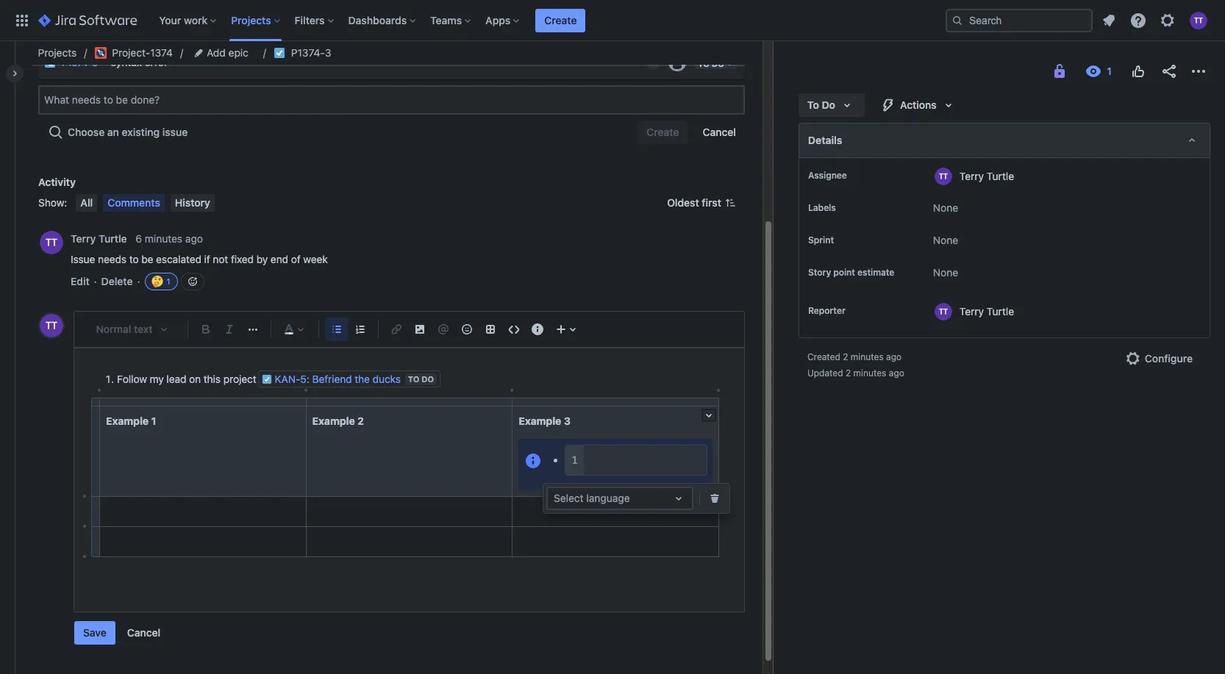 Task type: vqa. For each thing, say whether or not it's contained in the screenshot.
Software
no



Task type: describe. For each thing, give the bounding box(es) containing it.
show:
[[38, 196, 67, 209]]

of
[[291, 253, 301, 266]]

point
[[834, 267, 855, 278]]

not
[[213, 253, 228, 266]]

- button
[[641, 48, 661, 71]]

details element
[[799, 123, 1211, 158]]

your
[[159, 14, 181, 26]]

the
[[355, 373, 370, 385]]

issue
[[71, 253, 95, 266]]

2 vertical spatial minutes
[[854, 368, 887, 379]]

an
[[107, 126, 119, 138]]

created 2 minutes ago updated 2 minutes ago
[[808, 352, 905, 379]]

oldest first
[[667, 196, 722, 209]]

6
[[136, 233, 142, 245]]

your work button
[[155, 8, 222, 32]]

search image
[[952, 14, 964, 26]]

0 vertical spatial minutes
[[145, 233, 183, 245]]

table image
[[482, 321, 499, 338]]

existing
[[122, 126, 160, 138]]

sidebar navigation image
[[0, 59, 32, 88]]

oldest
[[667, 196, 699, 209]]

assignee pin to top. only you can see pinned fields. image
[[850, 170, 862, 182]]

actions button
[[871, 93, 966, 117]]

project 1374 image
[[95, 47, 107, 59]]

3 for p1374-3
[[325, 46, 332, 59]]

p1374-5
[[62, 57, 98, 68]]

to do inside dropdown button
[[808, 99, 836, 111]]

configure link
[[1116, 347, 1202, 371]]

1 horizontal spatial cancel button
[[694, 121, 745, 144]]

2 for created 2 minutes ago updated 2 minutes ago
[[843, 352, 849, 363]]

to inside dropdown button
[[808, 99, 819, 111]]

banner containing your work
[[0, 0, 1226, 41]]

needs
[[98, 253, 127, 266]]

bullet list ⌘⇧8 image
[[328, 321, 346, 338]]

code snippet image
[[505, 321, 523, 338]]

edit
[[71, 275, 90, 288]]

syntax
[[111, 56, 142, 68]]

more formatting image
[[244, 321, 262, 338]]

save button
[[74, 621, 115, 645]]

1 vertical spatial ago
[[886, 352, 902, 363]]

projects for projects dropdown button
[[231, 14, 271, 26]]

1 vertical spatial cancel
[[127, 627, 161, 639]]

sprint
[[808, 235, 834, 246]]

0 vertical spatial terry turtle
[[960, 170, 1014, 182]]

none for labels
[[933, 202, 959, 214]]

info panel image
[[529, 321, 547, 338]]

example 3
[[519, 415, 571, 427]]

kan-5: befriend the ducks
[[275, 373, 401, 385]]

issue needs to be escalated if not fixed by end of week
[[71, 253, 328, 266]]

your work
[[159, 14, 208, 26]]

this
[[204, 373, 221, 385]]

help image
[[1130, 11, 1148, 29]]

3 none from the top
[[933, 266, 959, 279]]

2 vertical spatial terry turtle
[[960, 305, 1014, 317]]

kan-
[[275, 373, 300, 385]]

edit button
[[71, 274, 90, 289]]

history button
[[171, 194, 215, 212]]

to do inside comment - main content area, start typing to enter text. "text box"
[[408, 374, 434, 384]]

-
[[651, 57, 656, 68]]

1 inside comment - main content area, start typing to enter text. "text box"
[[151, 415, 156, 427]]

0 vertical spatial terry
[[960, 170, 984, 182]]

story point estimate pin to top. only you can see pinned fields. image
[[811, 279, 823, 291]]

to
[[129, 253, 139, 266]]

choose
[[68, 126, 105, 138]]

estimate
[[858, 267, 895, 278]]

issue type: subtask image
[[44, 57, 56, 68]]

example 1
[[106, 415, 159, 427]]

history
[[175, 196, 210, 209]]

open image
[[670, 490, 688, 508]]

project
[[223, 373, 256, 385]]

add epic button
[[191, 44, 253, 62]]

actions image
[[1190, 63, 1208, 80]]

comments button
[[103, 194, 165, 212]]

add
[[207, 46, 226, 59]]

all
[[80, 196, 93, 209]]

work
[[184, 14, 208, 26]]

fixed
[[231, 253, 254, 266]]

1 vertical spatial minutes
[[851, 352, 884, 363]]

oldest first button
[[659, 194, 745, 212]]

filters
[[295, 14, 325, 26]]

assignee
[[808, 170, 847, 181]]

project-
[[112, 46, 151, 59]]

be
[[141, 253, 153, 266]]

story point estimate
[[808, 267, 895, 278]]

notifications image
[[1100, 11, 1118, 29]]

select
[[554, 492, 584, 505]]

error
[[145, 56, 168, 68]]

profile image of terry turtle image
[[40, 314, 63, 338]]

appswitcher icon image
[[13, 11, 31, 29]]

3 for example 3
[[564, 415, 571, 427]]

create button
[[536, 8, 586, 32]]

projects link
[[38, 44, 77, 62]]

1 vertical spatial terry turtle
[[71, 233, 127, 245]]

syntax error link
[[105, 48, 641, 77]]

newest first image
[[725, 197, 736, 209]]

all button
[[76, 194, 97, 212]]

activity
[[38, 176, 76, 188]]

teams button
[[426, 8, 477, 32]]

choose an existing issue
[[68, 126, 188, 138]]

panel info image
[[525, 453, 542, 470]]

5:
[[300, 373, 310, 385]]

remove image
[[706, 490, 724, 508]]

created
[[808, 352, 841, 363]]

create
[[545, 14, 577, 26]]

numbered list ⌘⇧7 image
[[352, 321, 369, 338]]

on
[[189, 373, 201, 385]]

1 inside button
[[166, 277, 171, 286]]

actions
[[900, 99, 937, 111]]

details
[[808, 134, 843, 146]]

p1374- for 5
[[62, 57, 92, 68]]

apps button
[[481, 8, 525, 32]]

my
[[150, 373, 164, 385]]

5
[[92, 57, 98, 68]]

copy link to comment image
[[206, 232, 218, 244]]

1 horizontal spatial cancel
[[703, 126, 736, 138]]



Task type: locate. For each thing, give the bounding box(es) containing it.
2 example from the left
[[312, 415, 355, 427]]

none
[[933, 202, 959, 214], [933, 234, 959, 246], [933, 266, 959, 279]]

follow
[[117, 373, 147, 385]]

do up 'details'
[[822, 99, 836, 111]]

comments
[[108, 196, 160, 209]]

example down befriend
[[312, 415, 355, 427]]

follow my lead on this project
[[117, 373, 256, 385]]

end
[[271, 253, 288, 266]]

p1374- left copy link to issue icon
[[292, 46, 325, 59]]

befriend
[[312, 373, 352, 385]]

2 vertical spatial ago
[[889, 368, 905, 379]]

:thinking: image
[[151, 276, 163, 288], [151, 276, 163, 288]]

1 vertical spatial 3
[[564, 415, 571, 427]]

to do
[[808, 99, 836, 111], [408, 374, 434, 384]]

1374
[[151, 46, 173, 59]]

add image, video, or file image
[[411, 321, 429, 338]]

2 vertical spatial none
[[933, 266, 959, 279]]

2 horizontal spatial example
[[519, 415, 562, 427]]

vote options: no one has voted for this issue yet. image
[[1130, 63, 1148, 80]]

1 horizontal spatial example
[[312, 415, 355, 427]]

cancel
[[703, 126, 736, 138], [127, 627, 161, 639]]

2 down the
[[358, 415, 364, 427]]

do inside dropdown button
[[822, 99, 836, 111]]

do inside comment - main content area, start typing to enter text. "text box"
[[422, 374, 434, 384]]

1 horizontal spatial do
[[822, 99, 836, 111]]

2 right updated
[[846, 368, 851, 379]]

dashboards button
[[344, 8, 422, 32]]

p1374- for 3
[[292, 46, 325, 59]]

menu bar
[[73, 194, 218, 212]]

example for example 3
[[519, 415, 562, 427]]

3
[[325, 46, 332, 59], [564, 415, 571, 427]]

choose an existing issue button
[[38, 121, 197, 144]]

1 vertical spatial to
[[408, 374, 420, 384]]

labels
[[808, 202, 836, 213]]

example for example 2
[[312, 415, 355, 427]]

dashboards
[[348, 14, 407, 26]]

to right ducks
[[408, 374, 420, 384]]

p1374- left project 1374 image
[[62, 57, 92, 68]]

to do up 'details'
[[808, 99, 836, 111]]

ago right created
[[886, 352, 902, 363]]

0 vertical spatial 2
[[843, 352, 849, 363]]

minutes right "6"
[[145, 233, 183, 245]]

0 vertical spatial to
[[808, 99, 819, 111]]

jira software image
[[38, 11, 137, 29], [38, 11, 137, 29]]

to up 'details'
[[808, 99, 819, 111]]

none for sprint
[[933, 234, 959, 246]]

projects up epic
[[231, 14, 271, 26]]

3 example from the left
[[519, 415, 562, 427]]

projects
[[231, 14, 271, 26], [38, 46, 77, 59]]

1 vertical spatial cancel button
[[118, 621, 169, 645]]

1 horizontal spatial to do
[[808, 99, 836, 111]]

1 vertical spatial 2
[[846, 368, 851, 379]]

1 example from the left
[[106, 415, 149, 427]]

week
[[303, 253, 328, 266]]

2 right created
[[843, 352, 849, 363]]

2 for example 2
[[358, 415, 364, 427]]

project-1374
[[112, 46, 173, 59]]

1 vertical spatial projects
[[38, 46, 77, 59]]

banner
[[0, 0, 1226, 41]]

example 2
[[312, 415, 364, 427]]

2 inside comment - main content area, start typing to enter text. "text box"
[[358, 415, 364, 427]]

1 horizontal spatial p1374-
[[292, 46, 325, 59]]

ago right updated
[[889, 368, 905, 379]]

p1374-3
[[292, 46, 332, 59]]

example down follow
[[106, 415, 149, 427]]

1 horizontal spatial projects
[[231, 14, 271, 26]]

0 vertical spatial turtle
[[987, 170, 1014, 182]]

1 button
[[145, 273, 178, 291]]

ducks
[[373, 373, 401, 385]]

0 vertical spatial projects
[[231, 14, 271, 26]]

1 vertical spatial none
[[933, 234, 959, 246]]

copy link to issue image
[[329, 46, 341, 58]]

0 horizontal spatial cancel
[[127, 627, 161, 639]]

1
[[166, 277, 171, 286], [151, 415, 156, 427]]

1 horizontal spatial to
[[808, 99, 819, 111]]

Comment - Main content area, start typing to enter text. text field
[[91, 368, 727, 587]]

to do button
[[799, 93, 865, 117]]

1 vertical spatial 1
[[151, 415, 156, 427]]

0 horizontal spatial p1374-
[[62, 57, 92, 68]]

editor toolbar toolbar
[[544, 484, 730, 513]]

do right ducks
[[422, 374, 434, 384]]

filters button
[[290, 8, 340, 32]]

task image
[[274, 47, 286, 59]]

share image
[[1161, 63, 1178, 80]]

0 horizontal spatial projects
[[38, 46, 77, 59]]

by
[[257, 253, 268, 266]]

select language
[[554, 492, 630, 505]]

apps
[[486, 14, 511, 26]]

ago left 'copy link to comment' image
[[185, 233, 203, 245]]

0 vertical spatial 3
[[325, 46, 332, 59]]

2 vertical spatial terry
[[960, 305, 984, 317]]

minutes right created
[[851, 352, 884, 363]]

your profile and settings image
[[1190, 11, 1208, 29]]

1 vertical spatial terry
[[71, 233, 96, 245]]

0 horizontal spatial 3
[[325, 46, 332, 59]]

p1374-
[[292, 46, 325, 59], [62, 57, 92, 68]]

delete
[[101, 275, 133, 288]]

0 horizontal spatial to
[[408, 374, 420, 384]]

delete button
[[101, 274, 133, 289]]

projects inside dropdown button
[[231, 14, 271, 26]]

0 horizontal spatial do
[[422, 374, 434, 384]]

Search field
[[946, 8, 1093, 32]]

cancel button up first
[[694, 121, 745, 144]]

0 horizontal spatial example
[[106, 415, 149, 427]]

updated
[[808, 368, 843, 379]]

teams
[[430, 14, 462, 26]]

syntax error
[[111, 56, 168, 68]]

ago
[[185, 233, 203, 245], [886, 352, 902, 363], [889, 368, 905, 379]]

if
[[204, 253, 210, 266]]

1 vertical spatial turtle
[[99, 233, 127, 245]]

lead
[[167, 373, 186, 385]]

epic
[[229, 46, 249, 59]]

to inside "text box"
[[408, 374, 420, 384]]

6 minutes ago
[[136, 233, 203, 245]]

cancel up first
[[703, 126, 736, 138]]

cancel right save
[[127, 627, 161, 639]]

p1374-3 link
[[292, 44, 332, 62]]

projects left 5
[[38, 46, 77, 59]]

0 vertical spatial cancel
[[703, 126, 736, 138]]

save
[[83, 627, 107, 639]]

story
[[808, 267, 831, 278]]

3 inside comment - main content area, start typing to enter text. "text box"
[[564, 415, 571, 427]]

first
[[702, 196, 722, 209]]

cancel button right save button
[[118, 621, 169, 645]]

minutes right updated
[[854, 368, 887, 379]]

issue
[[162, 126, 188, 138]]

1 vertical spatial to do
[[408, 374, 434, 384]]

to do right ducks
[[408, 374, 434, 384]]

2
[[843, 352, 849, 363], [846, 368, 851, 379], [358, 415, 364, 427]]

1 horizontal spatial 1
[[166, 277, 171, 286]]

1 left add reaction image on the left of the page
[[166, 277, 171, 286]]

0 vertical spatial none
[[933, 202, 959, 214]]

escalated
[[156, 253, 202, 266]]

projects for projects link
[[38, 46, 77, 59]]

to
[[808, 99, 819, 111], [408, 374, 420, 384]]

1 vertical spatial do
[[422, 374, 434, 384]]

2 vertical spatial turtle
[[987, 305, 1014, 317]]

0 horizontal spatial 1
[[151, 415, 156, 427]]

p1374-5 link
[[62, 57, 98, 68]]

do
[[822, 99, 836, 111], [422, 374, 434, 384]]

project-1374 link
[[95, 44, 173, 62]]

example for example 1
[[106, 415, 149, 427]]

1 horizontal spatial 3
[[564, 415, 571, 427]]

unassigned image
[[669, 54, 686, 71]]

0 vertical spatial cancel button
[[694, 121, 745, 144]]

language
[[587, 492, 630, 505]]

cancel button
[[694, 121, 745, 144], [118, 621, 169, 645]]

reporter
[[808, 305, 846, 316]]

0 horizontal spatial to do
[[408, 374, 434, 384]]

2 vertical spatial 2
[[358, 415, 364, 427]]

add epic
[[207, 46, 249, 59]]

settings image
[[1159, 11, 1177, 29]]

0 vertical spatial to do
[[808, 99, 836, 111]]

1 none from the top
[[933, 202, 959, 214]]

example up panel info icon
[[519, 415, 562, 427]]

add reaction image
[[187, 276, 198, 288]]

0 horizontal spatial cancel button
[[118, 621, 169, 645]]

1 down my
[[151, 415, 156, 427]]

projects button
[[227, 8, 286, 32]]

primary element
[[9, 0, 946, 41]]

menu bar containing all
[[73, 194, 218, 212]]

0 vertical spatial do
[[822, 99, 836, 111]]

2 none from the top
[[933, 234, 959, 246]]

emoji image
[[458, 321, 476, 338]]

0 vertical spatial 1
[[166, 277, 171, 286]]

0 vertical spatial ago
[[185, 233, 203, 245]]

What needs to be done? field
[[40, 87, 744, 113]]



